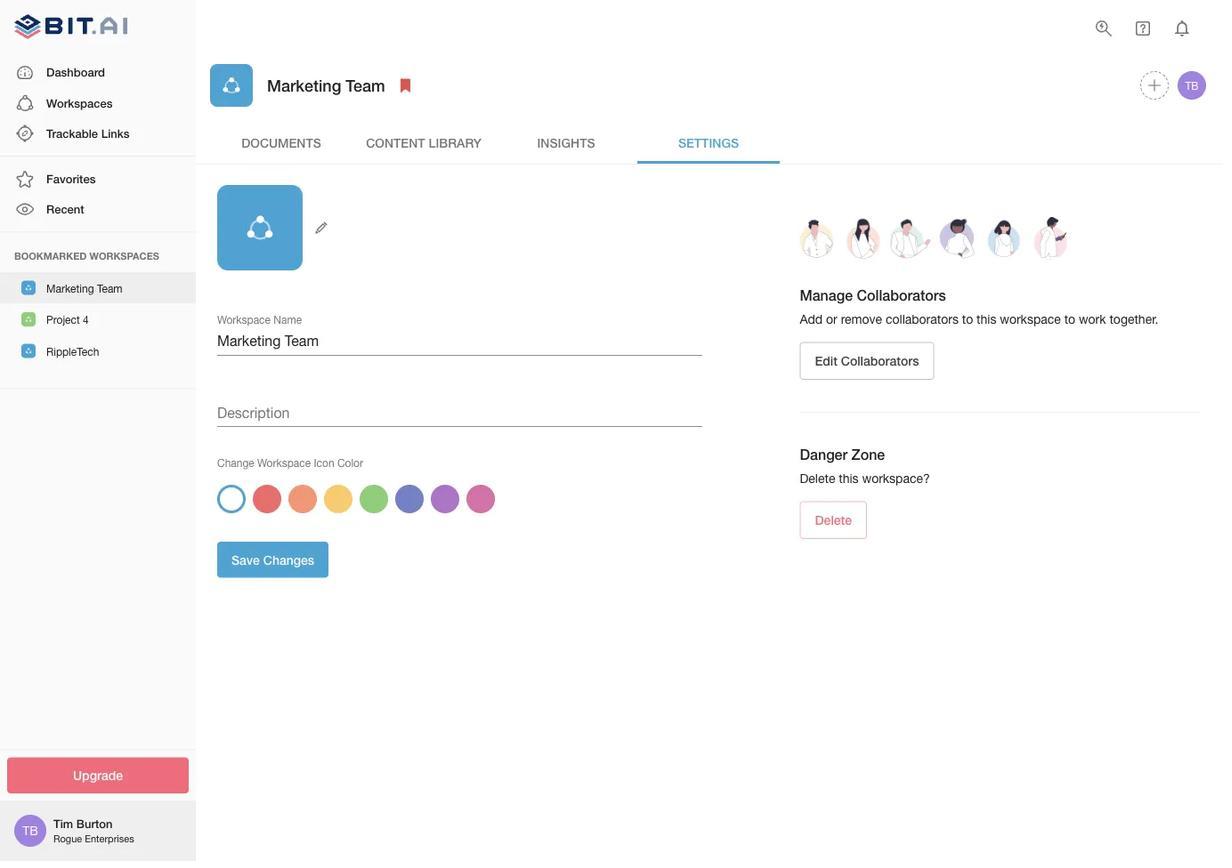 Task type: locate. For each thing, give the bounding box(es) containing it.
collaborators up collaborators
[[857, 287, 946, 304]]

recent
[[46, 202, 84, 216]]

collaborators
[[886, 312, 959, 327]]

to right collaborators
[[962, 312, 973, 327]]

delete inside danger zone delete this workspace?
[[800, 472, 836, 486]]

recent button
[[0, 194, 196, 225]]

marketing team
[[267, 76, 385, 95], [46, 282, 123, 295]]

delete down danger zone delete this workspace?
[[815, 514, 852, 528]]

enterprises
[[85, 834, 134, 845]]

this down zone
[[839, 472, 859, 486]]

1 vertical spatial this
[[839, 472, 859, 486]]

workspace left icon
[[257, 457, 311, 469]]

1 vertical spatial marketing team
[[46, 282, 123, 295]]

settings
[[678, 135, 739, 150]]

0 vertical spatial tb
[[1186, 79, 1199, 92]]

0 vertical spatial delete
[[800, 472, 836, 486]]

edit collaborators button
[[800, 342, 935, 380]]

upgrade button
[[7, 758, 189, 794]]

name
[[274, 314, 302, 326]]

tb button
[[1175, 69, 1209, 102]]

workspaces
[[46, 96, 113, 110]]

2 to from the left
[[1065, 312, 1076, 327]]

1 vertical spatial delete
[[815, 514, 852, 528]]

remove bookmark image
[[395, 75, 416, 96]]

dashboard button
[[0, 58, 196, 88]]

1 horizontal spatial team
[[346, 76, 385, 95]]

bookmarked
[[14, 250, 87, 262]]

content library
[[366, 135, 482, 150]]

marketing team up 4
[[46, 282, 123, 295]]

1 to from the left
[[962, 312, 973, 327]]

tab list
[[210, 121, 1209, 164]]

settings link
[[638, 121, 780, 164]]

Workspace Name text field
[[217, 328, 703, 356]]

0 vertical spatial collaborators
[[857, 287, 946, 304]]

workspace
[[217, 314, 271, 326], [257, 457, 311, 469]]

manage
[[800, 287, 853, 304]]

workspace?
[[862, 472, 930, 486]]

team up project 4 button
[[97, 282, 123, 295]]

1 vertical spatial team
[[97, 282, 123, 295]]

marketing team up documents link
[[267, 76, 385, 95]]

content
[[366, 135, 425, 150]]

delete button
[[800, 502, 867, 540]]

tab list containing documents
[[210, 121, 1209, 164]]

dashboard
[[46, 66, 105, 79]]

0 horizontal spatial tb
[[22, 824, 38, 839]]

color
[[337, 457, 363, 469]]

rippletech
[[46, 346, 99, 358]]

marketing
[[267, 76, 341, 95], [46, 282, 94, 295]]

workspace left name
[[217, 314, 271, 326]]

0 vertical spatial marketing
[[267, 76, 341, 95]]

bookmarked workspaces
[[14, 250, 159, 262]]

this
[[977, 312, 997, 327], [839, 472, 859, 486]]

team left the remove bookmark icon
[[346, 76, 385, 95]]

1 horizontal spatial this
[[977, 312, 997, 327]]

marketing up the "project 4"
[[46, 282, 94, 295]]

favorites
[[46, 172, 96, 186]]

delete down "danger"
[[800, 472, 836, 486]]

0 horizontal spatial marketing
[[46, 282, 94, 295]]

save changes
[[232, 553, 314, 567]]

0 horizontal spatial team
[[97, 282, 123, 295]]

0 vertical spatial this
[[977, 312, 997, 327]]

0 horizontal spatial to
[[962, 312, 973, 327]]

collaborators down remove
[[841, 354, 919, 369]]

to left 'work'
[[1065, 312, 1076, 327]]

save changes button
[[217, 542, 329, 578]]

work
[[1079, 312, 1106, 327]]

0 horizontal spatial this
[[839, 472, 859, 486]]

save
[[232, 553, 260, 567]]

collaborators inside manage collaborators add or remove collaborators to this workspace to work together.
[[857, 287, 946, 304]]

danger
[[800, 447, 848, 464]]

favorites button
[[0, 164, 196, 194]]

change
[[217, 457, 254, 469]]

to
[[962, 312, 973, 327], [1065, 312, 1076, 327]]

team
[[346, 76, 385, 95], [97, 282, 123, 295]]

1 vertical spatial workspace
[[257, 457, 311, 469]]

insights link
[[495, 121, 638, 164]]

upgrade
[[73, 769, 123, 784]]

collaborators for manage
[[857, 287, 946, 304]]

remove
[[841, 312, 883, 327]]

library
[[429, 135, 482, 150]]

1 vertical spatial marketing
[[46, 282, 94, 295]]

1 horizontal spatial tb
[[1186, 79, 1199, 92]]

tb
[[1186, 79, 1199, 92], [22, 824, 38, 839]]

1 horizontal spatial marketing team
[[267, 76, 385, 95]]

delete inside button
[[815, 514, 852, 528]]

0 vertical spatial team
[[346, 76, 385, 95]]

marketing up documents link
[[267, 76, 341, 95]]

delete
[[800, 472, 836, 486], [815, 514, 852, 528]]

1 vertical spatial collaborators
[[841, 354, 919, 369]]

collaborators
[[857, 287, 946, 304], [841, 354, 919, 369]]

project 4 button
[[0, 304, 196, 335]]

marketing team inside button
[[46, 282, 123, 295]]

0 horizontal spatial marketing team
[[46, 282, 123, 295]]

1 horizontal spatial to
[[1065, 312, 1076, 327]]

collaborators inside button
[[841, 354, 919, 369]]

changes
[[263, 553, 314, 567]]

this left workspace
[[977, 312, 997, 327]]



Task type: vqa. For each thing, say whether or not it's contained in the screenshot.
Settings icon
no



Task type: describe. For each thing, give the bounding box(es) containing it.
or
[[826, 312, 838, 327]]

icon
[[314, 457, 334, 469]]

1 horizontal spatial marketing
[[267, 76, 341, 95]]

team inside marketing team button
[[97, 282, 123, 295]]

documents
[[241, 135, 321, 150]]

project 4
[[46, 314, 89, 326]]

insights
[[537, 135, 595, 150]]

add
[[800, 312, 823, 327]]

documents link
[[210, 121, 353, 164]]

project
[[46, 314, 80, 326]]

1 vertical spatial tb
[[22, 824, 38, 839]]

tb inside button
[[1186, 79, 1199, 92]]

workspace
[[1000, 312, 1061, 327]]

Workspace Description text field
[[217, 399, 703, 427]]

content library link
[[353, 121, 495, 164]]

rippletech button
[[0, 335, 196, 367]]

tim
[[53, 818, 73, 831]]

workspaces button
[[0, 88, 196, 118]]

marketing team button
[[0, 272, 196, 304]]

0 vertical spatial marketing team
[[267, 76, 385, 95]]

trackable links
[[46, 126, 130, 140]]

workspace name
[[217, 314, 302, 326]]

manage collaborators add or remove collaborators to this workspace to work together.
[[800, 287, 1159, 327]]

rogue
[[53, 834, 82, 845]]

edit collaborators
[[815, 354, 919, 369]]

this inside danger zone delete this workspace?
[[839, 472, 859, 486]]

trackable links button
[[0, 118, 196, 149]]

0 vertical spatial workspace
[[217, 314, 271, 326]]

this inside manage collaborators add or remove collaborators to this workspace to work together.
[[977, 312, 997, 327]]

edit
[[815, 354, 838, 369]]

together.
[[1110, 312, 1159, 327]]

links
[[101, 126, 130, 140]]

burton
[[76, 818, 113, 831]]

zone
[[852, 447, 885, 464]]

tim burton rogue enterprises
[[53, 818, 134, 845]]

collaborators for edit
[[841, 354, 919, 369]]

danger zone delete this workspace?
[[800, 447, 930, 486]]

change workspace icon color
[[217, 457, 363, 469]]

trackable
[[46, 126, 98, 140]]

4
[[83, 314, 89, 326]]

marketing inside button
[[46, 282, 94, 295]]

workspaces
[[90, 250, 159, 262]]



